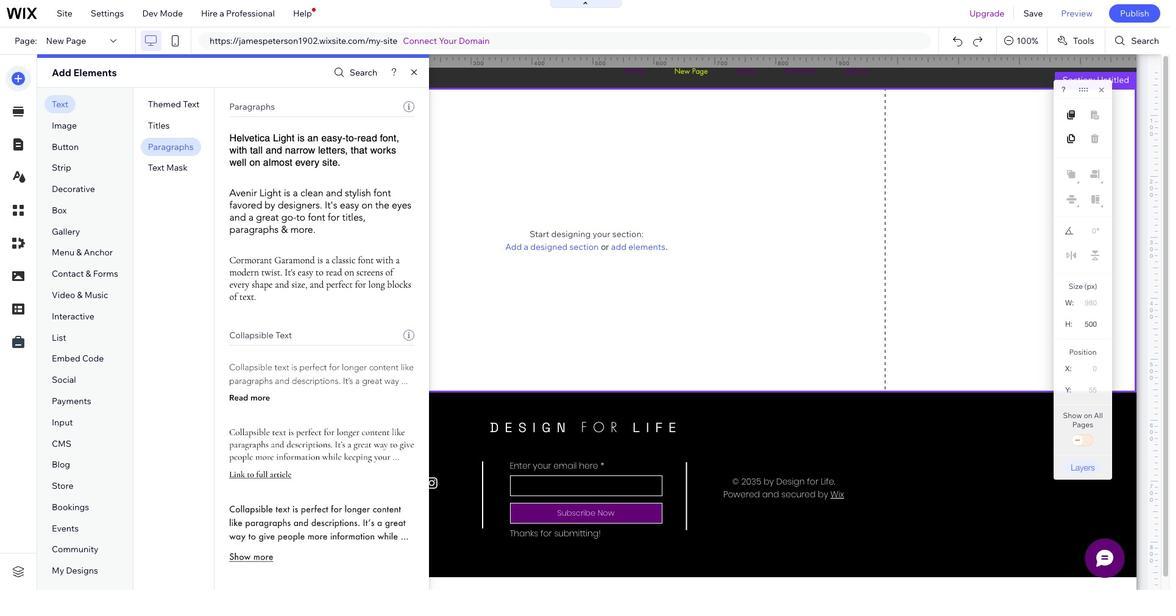 Task type: describe. For each thing, give the bounding box(es) containing it.
tools button
[[1048, 27, 1106, 54]]

collapsible
[[229, 330, 274, 341]]

size
[[1069, 282, 1084, 291]]

contact & forms
[[52, 268, 118, 279]]

domain
[[459, 35, 490, 46]]

add inside 'start designing your section: add a designed section or add elements .'
[[506, 241, 522, 252]]

(px)
[[1085, 282, 1098, 291]]

input
[[52, 417, 73, 428]]

music
[[85, 290, 108, 301]]

new page
[[46, 35, 86, 46]]

tools
[[1074, 35, 1095, 46]]

& for menu
[[76, 247, 82, 258]]

preview
[[1062, 8, 1093, 19]]

section:
[[1063, 74, 1096, 85]]

start designing your section: add a designed section or add elements .
[[506, 228, 668, 252]]

site
[[57, 8, 72, 19]]

save button
[[1015, 0, 1053, 27]]

events
[[52, 523, 79, 534]]

blog
[[52, 459, 70, 470]]

collapsible text
[[229, 330, 292, 341]]

site
[[384, 35, 398, 46]]

400
[[535, 60, 546, 66]]

600
[[657, 60, 668, 66]]

on
[[1085, 411, 1093, 420]]

1 vertical spatial search
[[350, 67, 378, 78]]

add elements button
[[612, 241, 666, 252]]

900
[[839, 60, 850, 66]]

dev
[[142, 8, 158, 19]]

save
[[1024, 8, 1044, 19]]

button
[[52, 141, 79, 152]]

? button
[[1062, 85, 1066, 94]]

help
[[293, 8, 312, 19]]

designed
[[531, 241, 568, 252]]

100%
[[1017, 35, 1039, 46]]

section
[[570, 241, 599, 252]]

section:
[[613, 228, 644, 239]]

0 horizontal spatial paragraphs
[[148, 141, 194, 152]]

1 horizontal spatial search button
[[1107, 27, 1171, 54]]

add
[[612, 241, 627, 252]]

show
[[1064, 411, 1083, 420]]

text mask
[[148, 162, 188, 173]]

decorative
[[52, 184, 95, 195]]

box
[[52, 205, 67, 216]]

x:
[[1066, 365, 1073, 373]]

embed
[[52, 353, 80, 364]]

section: untitled
[[1063, 74, 1130, 85]]

store
[[52, 481, 73, 492]]

menu & anchor
[[52, 247, 113, 258]]

designs
[[66, 565, 98, 576]]

menu
[[52, 247, 75, 258]]

video & music
[[52, 290, 108, 301]]

upgrade
[[970, 8, 1005, 19]]

y:
[[1066, 386, 1072, 395]]

anchor
[[84, 247, 113, 258]]

elements
[[629, 241, 666, 252]]

pages
[[1073, 420, 1094, 429]]

0 horizontal spatial a
[[220, 8, 224, 19]]

& for video
[[77, 290, 83, 301]]

professional
[[226, 8, 275, 19]]

untitled
[[1098, 74, 1130, 85]]

a inside 'start designing your section: add a designed section or add elements .'
[[524, 241, 529, 252]]

embed code
[[52, 353, 104, 364]]



Task type: vqa. For each thing, say whether or not it's contained in the screenshot.
topmost the &
yes



Task type: locate. For each thing, give the bounding box(es) containing it.
mode
[[160, 8, 183, 19]]

code
[[82, 353, 104, 364]]

bookings
[[52, 502, 89, 513]]

& right video
[[77, 290, 83, 301]]

preview button
[[1053, 0, 1103, 27]]

my
[[52, 565, 64, 576]]

image
[[52, 120, 77, 131]]

your
[[439, 35, 457, 46]]

or
[[601, 242, 609, 252]]

None text field
[[1081, 223, 1097, 239], [1079, 295, 1103, 311], [1081, 223, 1097, 239], [1079, 295, 1103, 311]]

start
[[530, 228, 550, 239]]

position
[[1070, 348, 1098, 357]]

800
[[779, 60, 789, 66]]

& for contact
[[86, 268, 91, 279]]

hire a professional
[[201, 8, 275, 19]]

search button
[[1107, 27, 1171, 54], [331, 64, 378, 81]]

?
[[1062, 85, 1066, 94]]

1 vertical spatial paragraphs
[[148, 141, 194, 152]]

a
[[220, 8, 224, 19], [524, 241, 529, 252]]

& left forms
[[86, 268, 91, 279]]

https://jamespeterson1902.wixsite.com/my-
[[210, 35, 384, 46]]

w:
[[1066, 299, 1075, 307]]

1 horizontal spatial search
[[1132, 35, 1160, 46]]

hire
[[201, 8, 218, 19]]

titles
[[148, 120, 170, 131]]

& right 'menu'
[[76, 247, 82, 258]]

themed
[[148, 99, 181, 110]]

0 vertical spatial add
[[52, 66, 71, 79]]

100% button
[[998, 27, 1048, 54]]

a left designed on the top of page
[[524, 241, 529, 252]]

settings
[[91, 8, 124, 19]]

search down https://jamespeterson1902.wixsite.com/my-site connect your domain
[[350, 67, 378, 78]]

&
[[76, 247, 82, 258], [86, 268, 91, 279], [77, 290, 83, 301]]

gallery
[[52, 226, 80, 237]]

0 horizontal spatial search button
[[331, 64, 378, 81]]

0 vertical spatial a
[[220, 8, 224, 19]]

interactive
[[52, 311, 94, 322]]

add a designed section button
[[506, 241, 599, 252]]

elements
[[73, 66, 117, 79]]

page
[[66, 35, 86, 46]]

publish button
[[1110, 4, 1161, 23]]

0 vertical spatial search button
[[1107, 27, 1171, 54]]

1 horizontal spatial paragraphs
[[229, 101, 275, 112]]

1 vertical spatial a
[[524, 241, 529, 252]]

700
[[718, 60, 729, 66]]

https://jamespeterson1902.wixsite.com/my-site connect your domain
[[210, 35, 490, 46]]

search down publish
[[1132, 35, 1160, 46]]

new
[[46, 35, 64, 46]]

show on all pages
[[1064, 411, 1104, 429]]

text up image
[[52, 99, 68, 110]]

publish
[[1121, 8, 1150, 19]]

layers button
[[1064, 461, 1103, 474]]

0 vertical spatial search
[[1132, 35, 1160, 46]]

forms
[[93, 268, 118, 279]]

strip
[[52, 162, 71, 173]]

1 horizontal spatial add
[[506, 241, 522, 252]]

your
[[593, 228, 611, 239]]

1 vertical spatial add
[[506, 241, 522, 252]]

500
[[596, 60, 607, 66]]

connect
[[403, 35, 437, 46]]

text right collapsible
[[276, 330, 292, 341]]

video
[[52, 290, 75, 301]]

layers
[[1072, 462, 1096, 473]]

add left designed on the top of page
[[506, 241, 522, 252]]

None text field
[[1079, 316, 1103, 332], [1079, 360, 1103, 377], [1078, 382, 1103, 398], [1079, 316, 1103, 332], [1079, 360, 1103, 377], [1078, 382, 1103, 398]]

1 horizontal spatial a
[[524, 241, 529, 252]]

search button down publish button
[[1107, 27, 1171, 54]]

search
[[1132, 35, 1160, 46], [350, 67, 378, 78]]

add elements
[[52, 66, 117, 79]]

°
[[1098, 227, 1100, 235]]

a right hire
[[220, 8, 224, 19]]

0 horizontal spatial search
[[350, 67, 378, 78]]

my designs
[[52, 565, 98, 576]]

switch
[[1072, 432, 1096, 449]]

cms
[[52, 438, 71, 449]]

0 vertical spatial paragraphs
[[229, 101, 275, 112]]

mask
[[167, 162, 188, 173]]

1 vertical spatial search button
[[331, 64, 378, 81]]

text left mask
[[148, 162, 165, 173]]

all
[[1095, 411, 1104, 420]]

300
[[474, 60, 485, 66]]

payments
[[52, 396, 91, 407]]

1 vertical spatial &
[[86, 268, 91, 279]]

h:
[[1066, 320, 1073, 329]]

add down the new page
[[52, 66, 71, 79]]

paragraphs
[[229, 101, 275, 112], [148, 141, 194, 152]]

text right themed
[[183, 99, 200, 110]]

list
[[52, 332, 66, 343]]

.
[[666, 242, 668, 252]]

size (px)
[[1069, 282, 1098, 291]]

dev mode
[[142, 8, 183, 19]]

contact
[[52, 268, 84, 279]]

social
[[52, 375, 76, 386]]

themed text
[[148, 99, 200, 110]]

0 vertical spatial &
[[76, 247, 82, 258]]

search button down https://jamespeterson1902.wixsite.com/my-site connect your domain
[[331, 64, 378, 81]]

designing
[[552, 228, 591, 239]]

0 horizontal spatial add
[[52, 66, 71, 79]]

2 vertical spatial &
[[77, 290, 83, 301]]



